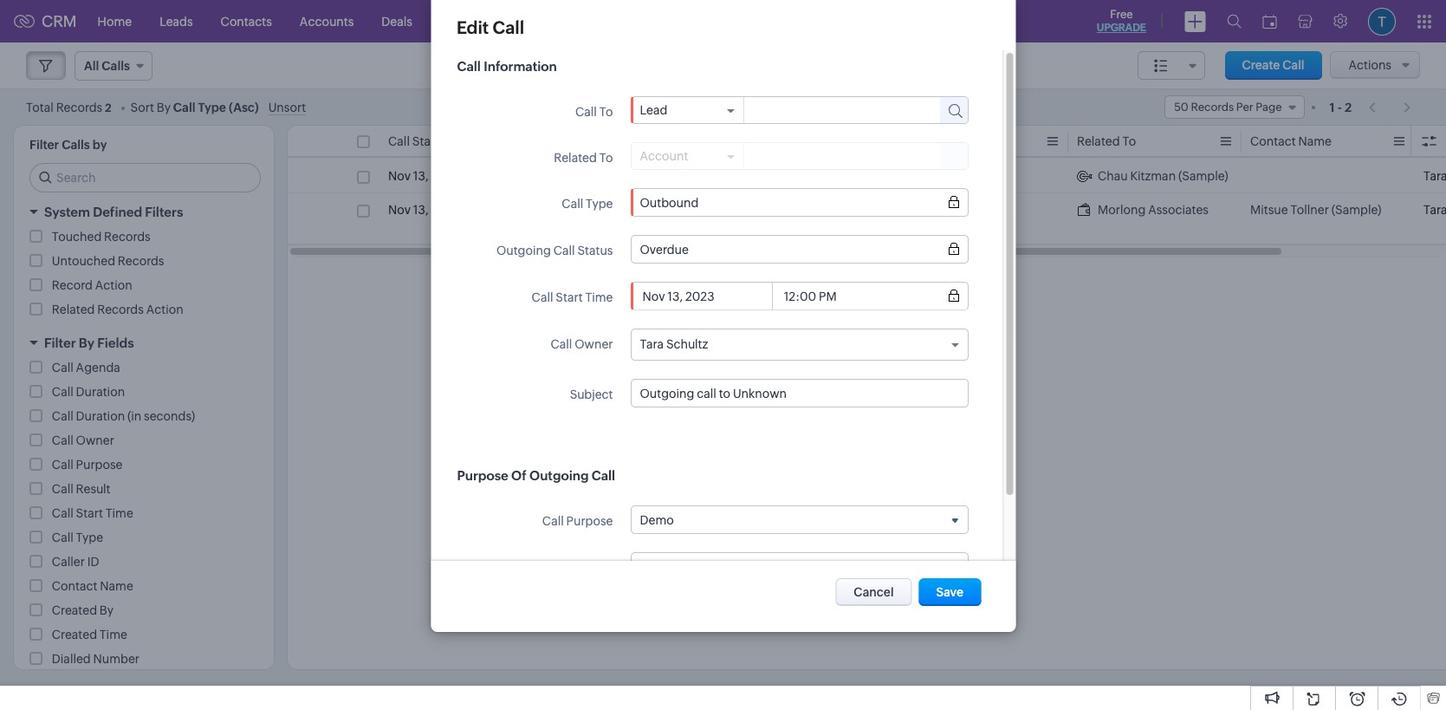 Task type: locate. For each thing, give the bounding box(es) containing it.
1 horizontal spatial related to
[[1078, 134, 1137, 148]]

dialled
[[52, 652, 91, 666]]

outgoing left status
[[496, 244, 551, 257]]

pm
[[495, 169, 513, 183], [498, 203, 516, 217]]

1 horizontal spatial action
[[146, 303, 183, 316]]

create
[[1243, 58, 1281, 72]]

owner
[[575, 337, 613, 351], [76, 433, 114, 447]]

records for total
[[56, 100, 103, 114]]

13,
[[413, 169, 429, 183], [413, 203, 429, 217]]

action up related records action
[[95, 278, 132, 292]]

records for untouched
[[118, 254, 164, 268]]

with for up
[[619, 169, 643, 183]]

1 vertical spatial filter
[[44, 336, 76, 350]]

12:24
[[463, 169, 493, 183]]

0 vertical spatial lead
[[640, 103, 667, 117]]

filter up "call agenda"
[[44, 336, 76, 350]]

0 vertical spatial related to
[[1078, 134, 1137, 148]]

start
[[412, 134, 440, 148], [556, 290, 583, 304], [76, 506, 103, 520]]

by right sort
[[157, 100, 171, 114]]

2 inside total records 2
[[105, 101, 112, 114]]

seconds)
[[144, 409, 195, 423]]

crm link
[[14, 12, 77, 30]]

2 horizontal spatial related
[[1078, 134, 1121, 148]]

1 vertical spatial action
[[146, 303, 183, 316]]

1 nov from the top
[[388, 169, 411, 183]]

records up fields
[[97, 303, 144, 316]]

calls
[[62, 138, 90, 152]]

2023 for 12:00
[[431, 203, 460, 217]]

by for fields
[[79, 336, 94, 350]]

create call
[[1243, 58, 1305, 72]]

13, up nov 13, 2023 12:00 pm
[[413, 169, 429, 183]]

filter left calls
[[29, 138, 59, 152]]

call inside button
[[1283, 58, 1305, 72]]

type down up
[[586, 197, 613, 211]]

by up created time
[[100, 603, 114, 617]]

(in
[[127, 409, 142, 423]]

1 horizontal spatial with
[[647, 203, 672, 217]]

with inside follow up with lead link
[[619, 169, 643, 183]]

mitsue
[[674, 203, 712, 217], [1251, 203, 1289, 217]]

0 vertical spatial with
[[619, 169, 643, 183]]

to
[[599, 105, 613, 119], [1123, 134, 1137, 148], [599, 151, 613, 165]]

call type up the caller id
[[52, 531, 103, 544]]

outbound down call type *
[[735, 169, 794, 183]]

Account field
[[640, 149, 734, 163]]

outgoing call status
[[496, 244, 613, 257]]

1 vertical spatial call duration
[[52, 385, 125, 399]]

1 vertical spatial with
[[647, 203, 672, 217]]

pm for nov 13, 2023 12:00 pm
[[498, 203, 516, 217]]

created for created by
[[52, 603, 97, 617]]

lead up account
[[640, 103, 667, 117]]

morlong associates
[[1098, 203, 1209, 217]]

None text field
[[640, 386, 959, 400]]

1 vertical spatial nov
[[388, 203, 411, 217]]

13, for nov 13, 2023 12:00 pm
[[413, 203, 429, 217]]

2023 left 12:00
[[431, 203, 460, 217]]

2 horizontal spatial (sample)
[[1332, 203, 1382, 217]]

1 mitsue from the left
[[674, 203, 712, 217]]

2 horizontal spatial start
[[556, 290, 583, 304]]

(sample) for chau kitzman (sample)
[[1179, 169, 1229, 183]]

total
[[26, 100, 54, 114]]

1 horizontal spatial start
[[412, 134, 440, 148]]

1 - 2
[[1330, 100, 1353, 114]]

(sample) for mitsue tollner (sample)
[[1332, 203, 1382, 217]]

1 vertical spatial related to
[[554, 151, 613, 165]]

leads
[[160, 14, 193, 28]]

related down record
[[52, 303, 95, 316]]

start up nov 13, 2023 12:24 pm
[[412, 134, 440, 148]]

0 horizontal spatial related
[[52, 303, 95, 316]]

0 vertical spatial related
[[1078, 134, 1121, 148]]

call start time
[[388, 134, 470, 148], [531, 290, 613, 304], [52, 506, 133, 520]]

contacts link
[[207, 0, 286, 42]]

0 vertical spatial (sample)
[[1179, 169, 1229, 183]]

call duration
[[904, 134, 977, 148], [52, 385, 125, 399]]

0 vertical spatial pm
[[495, 169, 513, 183]]

2 vertical spatial call start time
[[52, 506, 133, 520]]

contact
[[1251, 134, 1297, 148], [52, 579, 97, 593]]

0 vertical spatial call owner
[[550, 337, 613, 351]]

result
[[76, 482, 111, 496]]

2023 for 12:24
[[431, 169, 460, 183]]

purpose up result
[[76, 458, 123, 472]]

status
[[577, 244, 613, 257]]

0 vertical spatial tara
[[1424, 169, 1447, 183]]

row group
[[288, 160, 1447, 244]]

None text field
[[744, 97, 924, 121]]

with inside call scheduled with mitsue tollner (sample)
[[647, 203, 672, 217]]

by inside dropdown button
[[79, 336, 94, 350]]

2023 left 12:24
[[431, 169, 460, 183]]

tasks link
[[426, 0, 485, 42]]

0 vertical spatial action
[[95, 278, 132, 292]]

unsort
[[268, 100, 306, 114]]

0 horizontal spatial call duration
[[52, 385, 125, 399]]

call type
[[562, 197, 613, 211], [52, 531, 103, 544]]

0 horizontal spatial (sample)
[[603, 220, 653, 234]]

1 13, from the top
[[413, 169, 429, 183]]

free
[[1111, 8, 1134, 21]]

tara schultz
[[640, 337, 708, 351]]

home link
[[84, 0, 146, 42]]

meetings link
[[485, 0, 565, 42]]

created for created time
[[52, 628, 97, 642]]

call type down the follow
[[562, 197, 613, 211]]

13, down nov 13, 2023 12:24 pm
[[413, 203, 429, 217]]

duration
[[928, 134, 977, 148], [76, 385, 125, 399], [76, 409, 125, 423]]

tasks
[[440, 14, 471, 28]]

time up nov 13, 2023 12:24 pm
[[442, 134, 470, 148]]

1 horizontal spatial owner
[[575, 337, 613, 351]]

0 vertical spatial owner
[[575, 337, 613, 351]]

pm for nov 13, 2023 12:24 pm
[[495, 169, 513, 183]]

2 vertical spatial by
[[100, 603, 114, 617]]

related up the follow
[[554, 151, 597, 165]]

1 vertical spatial start
[[556, 290, 583, 304]]

*
[[787, 129, 795, 149]]

records
[[56, 100, 103, 114], [104, 230, 151, 244], [118, 254, 164, 268], [97, 303, 144, 316]]

owner down "call duration (in seconds)"
[[76, 433, 114, 447]]

mitsue tollner (sample) link
[[1251, 201, 1382, 218]]

2 2023 from the top
[[431, 203, 460, 217]]

pm right 12:00
[[498, 203, 516, 217]]

call purpose down "purpose of outgoing call"
[[542, 514, 613, 528]]

1 vertical spatial 2023
[[431, 203, 460, 217]]

2 left sort
[[105, 101, 112, 114]]

contact down the create call button
[[1251, 134, 1297, 148]]

2 vertical spatial (sample)
[[603, 220, 653, 234]]

records down defined
[[104, 230, 151, 244]]

deals
[[382, 14, 413, 28]]

0 horizontal spatial call type
[[52, 531, 103, 544]]

0 horizontal spatial start
[[76, 506, 103, 520]]

type
[[198, 100, 226, 114], [759, 134, 786, 147], [586, 197, 613, 211], [76, 531, 103, 544]]

call start time down outgoing call status
[[531, 290, 613, 304]]

with right up
[[619, 169, 643, 183]]

2
[[1345, 100, 1353, 114], [105, 101, 112, 114]]

1 vertical spatial tara
[[1424, 203, 1447, 217]]

0 vertical spatial by
[[157, 100, 171, 114]]

by for call
[[157, 100, 171, 114]]

1 vertical spatial by
[[79, 336, 94, 350]]

outbound
[[735, 169, 794, 183], [640, 195, 699, 209], [735, 203, 794, 217]]

1 horizontal spatial 2
[[1345, 100, 1353, 114]]

subject
[[562, 134, 605, 148], [570, 388, 613, 401]]

call start time down result
[[52, 506, 133, 520]]

created up the dialled
[[52, 628, 97, 642]]

call type *
[[735, 129, 795, 149]]

call purpose up result
[[52, 458, 123, 472]]

records up calls
[[56, 100, 103, 114]]

start down result
[[76, 506, 103, 520]]

lead down account
[[646, 169, 674, 183]]

record action
[[52, 278, 132, 292]]

with up overdue
[[647, 203, 672, 217]]

1 horizontal spatial contact name
[[1251, 134, 1332, 148]]

row group containing nov 13, 2023 12:24 pm
[[288, 160, 1447, 244]]

with
[[619, 169, 643, 183], [647, 203, 672, 217]]

records down touched records
[[118, 254, 164, 268]]

0 vertical spatial call type
[[562, 197, 613, 211]]

action up filter by fields dropdown button in the left of the page
[[146, 303, 183, 316]]

0 vertical spatial call duration
[[904, 134, 977, 148]]

1 horizontal spatial mitsue
[[1251, 203, 1289, 217]]

tollner
[[1291, 203, 1330, 217], [562, 220, 600, 234]]

call owner
[[550, 337, 613, 351], [52, 433, 114, 447]]

navigation
[[1361, 94, 1421, 120]]

0 vertical spatial 2023
[[431, 169, 460, 183]]

Demo field
[[640, 513, 959, 527]]

mitsue inside call scheduled with mitsue tollner (sample)
[[674, 203, 712, 217]]

leads link
[[146, 0, 207, 42]]

nov up nov 13, 2023 12:00 pm
[[388, 169, 411, 183]]

outgoing right of
[[529, 468, 589, 483]]

related to up the follow
[[554, 151, 613, 165]]

None button
[[836, 578, 913, 606], [919, 578, 981, 606], [836, 578, 913, 606], [919, 578, 981, 606]]

caller
[[52, 555, 85, 569]]

0 horizontal spatial call purpose
[[52, 458, 123, 472]]

1 horizontal spatial (sample)
[[1179, 169, 1229, 183]]

call to
[[575, 105, 613, 119]]

contact name down id at the left of page
[[52, 579, 133, 593]]

free upgrade
[[1097, 8, 1147, 34]]

call result
[[52, 482, 111, 496]]

call agenda
[[52, 361, 120, 375]]

1 vertical spatial duration
[[76, 385, 125, 399]]

related to
[[1078, 134, 1137, 148], [554, 151, 613, 165]]

2 horizontal spatial by
[[157, 100, 171, 114]]

1 horizontal spatial tollner
[[1291, 203, 1330, 217]]

call
[[493, 17, 525, 37], [1283, 58, 1305, 72], [457, 59, 481, 74], [173, 100, 195, 114], [575, 105, 597, 119], [735, 134, 757, 147], [388, 134, 410, 148], [904, 134, 926, 148], [1424, 134, 1446, 148], [562, 197, 583, 211], [562, 203, 583, 217], [553, 244, 575, 257], [531, 290, 553, 304], [550, 337, 572, 351], [52, 361, 73, 375], [52, 385, 73, 399], [52, 409, 73, 423], [52, 433, 73, 447], [52, 458, 73, 472], [591, 468, 615, 483], [52, 482, 73, 496], [52, 506, 73, 520], [542, 514, 564, 528], [52, 531, 73, 544]]

0 vertical spatial outgoing
[[496, 244, 551, 257]]

1 vertical spatial owner
[[76, 433, 114, 447]]

call start time up nov 13, 2023 12:24 pm
[[388, 134, 470, 148]]

2 horizontal spatial call start time
[[531, 290, 613, 304]]

2 13, from the top
[[413, 203, 429, 217]]

nov 13, 2023 12:00 pm
[[388, 203, 516, 217]]

purpose left of
[[457, 468, 508, 483]]

1 horizontal spatial call type
[[562, 197, 613, 211]]

1 vertical spatial call owner
[[52, 433, 114, 447]]

13, for nov 13, 2023 12:24 pm
[[413, 169, 429, 183]]

owner left tara schultz
[[575, 337, 613, 351]]

1 vertical spatial pm
[[498, 203, 516, 217]]

1 vertical spatial tollner
[[562, 220, 600, 234]]

2 created from the top
[[52, 628, 97, 642]]

0 vertical spatial filter
[[29, 138, 59, 152]]

0 vertical spatial name
[[1299, 134, 1332, 148]]

records for touched
[[104, 230, 151, 244]]

name down 1
[[1299, 134, 1332, 148]]

2 vertical spatial to
[[599, 151, 613, 165]]

0 vertical spatial call start time
[[388, 134, 470, 148]]

filter inside filter by fields dropdown button
[[44, 336, 76, 350]]

scheduled
[[586, 203, 645, 217]]

1 2023 from the top
[[431, 169, 460, 183]]

0 vertical spatial contact name
[[1251, 134, 1332, 148]]

1 vertical spatial contact name
[[52, 579, 133, 593]]

call scheduled with mitsue tollner (sample) link
[[562, 201, 718, 236]]

1 vertical spatial call type
[[52, 531, 103, 544]]

(sample) inside call scheduled with mitsue tollner (sample)
[[603, 220, 653, 234]]

1 horizontal spatial contact
[[1251, 134, 1297, 148]]

1 vertical spatial 13,
[[413, 203, 429, 217]]

outbound up overdue "field"
[[735, 203, 794, 217]]

1 created from the top
[[52, 603, 97, 617]]

Lead field
[[640, 103, 734, 117]]

1 horizontal spatial related
[[554, 151, 597, 165]]

type up id at the left of page
[[76, 531, 103, 544]]

record
[[52, 278, 93, 292]]

0 horizontal spatial 2
[[105, 101, 112, 114]]

pm right 12:24
[[495, 169, 513, 183]]

type left '*'
[[759, 134, 786, 147]]

name up 'created by'
[[100, 579, 133, 593]]

related up chau
[[1078, 134, 1121, 148]]

related to up chau
[[1078, 134, 1137, 148]]

untouched
[[52, 254, 115, 268]]

nov down nov 13, 2023 12:24 pm
[[388, 203, 411, 217]]

by up "call agenda"
[[79, 336, 94, 350]]

nov
[[388, 169, 411, 183], [388, 203, 411, 217]]

1 horizontal spatial call start time
[[388, 134, 470, 148]]

0 horizontal spatial owner
[[76, 433, 114, 447]]

created up created time
[[52, 603, 97, 617]]

type left (asc)
[[198, 100, 226, 114]]

2 nov from the top
[[388, 203, 411, 217]]

touched
[[52, 230, 102, 244]]

name
[[1299, 134, 1332, 148], [100, 579, 133, 593]]

associates
[[1149, 203, 1209, 217]]

of
[[511, 468, 526, 483]]

0 vertical spatial created
[[52, 603, 97, 617]]

1 vertical spatial outgoing
[[529, 468, 589, 483]]

purpose left demo
[[566, 514, 613, 528]]

start down outgoing call status
[[556, 290, 583, 304]]

0 vertical spatial nov
[[388, 169, 411, 183]]

0 vertical spatial start
[[412, 134, 440, 148]]

filter by fields button
[[14, 328, 274, 358]]

contact down the caller id
[[52, 579, 97, 593]]

2 for 1 - 2
[[1345, 100, 1353, 114]]

call purpose
[[52, 458, 123, 472], [542, 514, 613, 528]]

2 right -
[[1345, 100, 1353, 114]]

Search text field
[[30, 164, 260, 192]]

0 horizontal spatial with
[[619, 169, 643, 183]]

contact name down 1
[[1251, 134, 1332, 148]]

0 horizontal spatial purpose
[[76, 458, 123, 472]]

account
[[640, 149, 688, 163]]

1 vertical spatial created
[[52, 628, 97, 642]]

up
[[602, 169, 617, 183]]

2 vertical spatial related
[[52, 303, 95, 316]]

home
[[98, 14, 132, 28]]



Task type: vqa. For each thing, say whether or not it's contained in the screenshot.
SIZE field
no



Task type: describe. For each thing, give the bounding box(es) containing it.
deals link
[[368, 0, 426, 42]]

1 vertical spatial call start time
[[531, 290, 613, 304]]

crm
[[42, 12, 77, 30]]

0 vertical spatial duration
[[928, 134, 977, 148]]

call scheduled with mitsue tollner (sample)
[[562, 203, 712, 234]]

number
[[93, 652, 140, 666]]

0 horizontal spatial call owner
[[52, 433, 114, 447]]

schultz
[[666, 337, 708, 351]]

0 horizontal spatial call start time
[[52, 506, 133, 520]]

2 for total records 2
[[105, 101, 112, 114]]

0 vertical spatial subject
[[562, 134, 605, 148]]

1
[[1330, 100, 1336, 114]]

outbound for mitsue
[[735, 203, 794, 217]]

call inside call type *
[[735, 134, 757, 147]]

kitzman
[[1131, 169, 1177, 183]]

1 vertical spatial subject
[[570, 388, 613, 401]]

filter for filter by fields
[[44, 336, 76, 350]]

0 horizontal spatial action
[[95, 278, 132, 292]]

0 vertical spatial to
[[599, 105, 613, 119]]

filter by fields
[[44, 336, 134, 350]]

edit
[[457, 17, 489, 37]]

actions
[[1349, 58, 1392, 72]]

Overdue field
[[640, 242, 959, 256]]

call duration (in seconds)
[[52, 409, 195, 423]]

filter for filter calls by
[[29, 138, 59, 152]]

sort
[[131, 100, 154, 114]]

chau kitzman (sample)
[[1098, 169, 1229, 183]]

(asc)
[[229, 100, 259, 114]]

tollner inside call scheduled with mitsue tollner (sample)
[[562, 220, 600, 234]]

2 vertical spatial duration
[[76, 409, 125, 423]]

defined
[[93, 205, 142, 219]]

0 horizontal spatial contact name
[[52, 579, 133, 593]]

call inside call scheduled with mitsue tollner (sample)
[[562, 203, 583, 217]]

meetings
[[499, 14, 551, 28]]

related records action
[[52, 303, 183, 316]]

nov 13, 2023 12:24 pm
[[388, 169, 513, 183]]

outbound down account
[[640, 195, 699, 209]]

0 horizontal spatial related to
[[554, 151, 613, 165]]

filter calls by
[[29, 138, 107, 152]]

fields
[[97, 336, 134, 350]]

2 mitsue from the left
[[1251, 203, 1289, 217]]

type inside call type *
[[759, 134, 786, 147]]

call 
[[1424, 134, 1447, 148]]

1 horizontal spatial by
[[100, 603, 114, 617]]

1 vertical spatial name
[[100, 579, 133, 593]]

0 vertical spatial call purpose
[[52, 458, 123, 472]]

overdue
[[640, 242, 689, 256]]

1 horizontal spatial purpose
[[457, 468, 508, 483]]

with for scheduled
[[647, 203, 672, 217]]

dialled number
[[52, 652, 140, 666]]

tara for chau kitzman (sample)
[[1424, 169, 1447, 183]]

follow up with lead
[[562, 169, 674, 183]]

created by
[[52, 603, 114, 617]]

mitsue tollner (sample)
[[1251, 203, 1382, 217]]

chau
[[1098, 169, 1128, 183]]

upgrade
[[1097, 22, 1147, 34]]

-
[[1338, 100, 1343, 114]]

create call button
[[1225, 51, 1323, 80]]

records for related
[[97, 303, 144, 316]]

edit call
[[457, 17, 525, 37]]

1 vertical spatial related
[[554, 151, 597, 165]]

2 horizontal spatial purpose
[[566, 514, 613, 528]]

all
[[620, 136, 631, 147]]

time down result
[[106, 506, 133, 520]]

information
[[483, 59, 557, 74]]

accounts
[[300, 14, 354, 28]]

system
[[44, 205, 90, 219]]

system defined filters
[[44, 205, 183, 219]]

chau kitzman (sample) link
[[1078, 167, 1229, 185]]

purpose of outgoing call
[[457, 468, 615, 483]]

0 vertical spatial contact
[[1251, 134, 1297, 148]]

follow up with lead link
[[562, 167, 674, 185]]

contacts
[[221, 14, 272, 28]]

0 vertical spatial tollner
[[1291, 203, 1330, 217]]

0 horizontal spatial contact
[[52, 579, 97, 593]]

nov for nov 13, 2023 12:00 pm
[[388, 203, 411, 217]]

filters
[[145, 205, 183, 219]]

call information
[[457, 59, 557, 74]]

id
[[87, 555, 99, 569]]

2 vertical spatial start
[[76, 506, 103, 520]]

demo
[[640, 513, 674, 527]]

sort by call type (asc)
[[131, 100, 259, 114]]

untouched records
[[52, 254, 164, 268]]

morlong
[[1098, 203, 1146, 217]]

system defined filters button
[[14, 197, 274, 227]]

caller id
[[52, 555, 99, 569]]

2 vertical spatial tara
[[640, 337, 664, 351]]

Outbound field
[[640, 195, 959, 209]]

nov for nov 13, 2023 12:24 pm
[[388, 169, 411, 183]]

12:00
[[463, 203, 495, 217]]

created time
[[52, 628, 127, 642]]

follow
[[562, 169, 599, 183]]

accounts link
[[286, 0, 368, 42]]

1 horizontal spatial call owner
[[550, 337, 613, 351]]

morlong associates link
[[1078, 201, 1209, 218]]

1 horizontal spatial call duration
[[904, 134, 977, 148]]

time up number
[[100, 628, 127, 642]]

outbound for lead
[[735, 169, 794, 183]]

touched records
[[52, 230, 151, 244]]

time down status
[[585, 290, 613, 304]]

1 vertical spatial call purpose
[[542, 514, 613, 528]]

1 vertical spatial lead
[[646, 169, 674, 183]]

1 vertical spatial to
[[1123, 134, 1137, 148]]

tara for morlong associates
[[1424, 203, 1447, 217]]

agenda
[[76, 361, 120, 375]]

1 horizontal spatial name
[[1299, 134, 1332, 148]]



